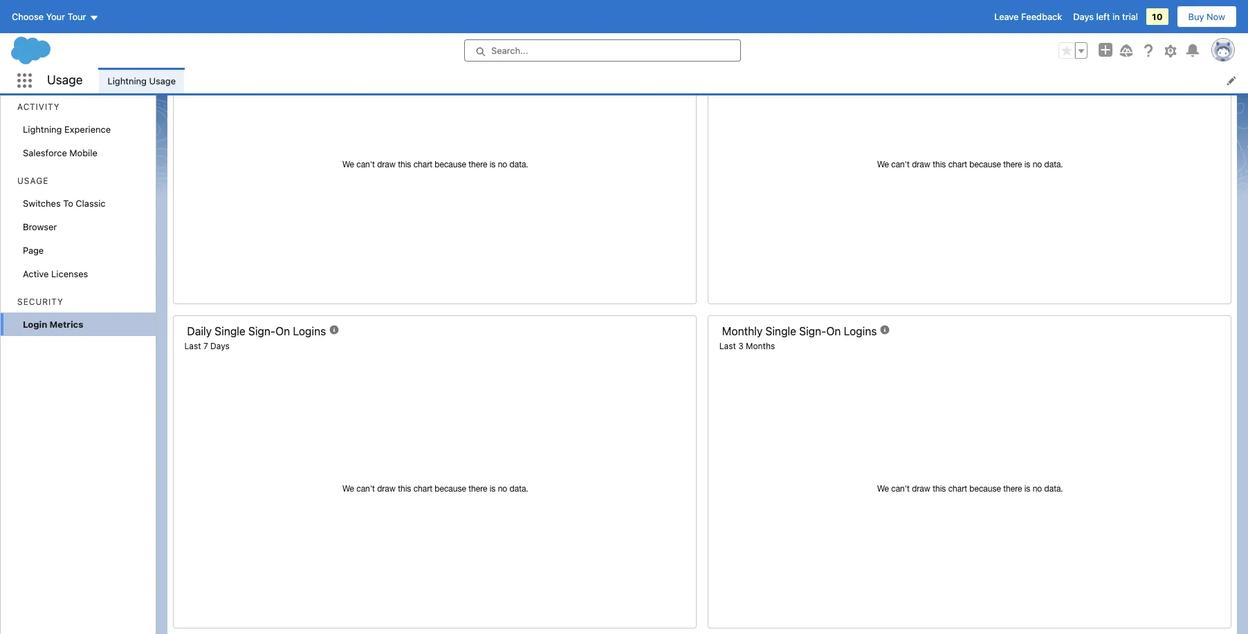Task type: vqa. For each thing, say whether or not it's contained in the screenshot.
the right the Send
no



Task type: describe. For each thing, give the bounding box(es) containing it.
10
[[1152, 11, 1163, 22]]

licenses
[[51, 268, 88, 280]]

buy now
[[1188, 11, 1225, 22]]

choose
[[12, 11, 44, 22]]

experience
[[64, 124, 111, 135]]

your
[[46, 11, 65, 22]]

activity
[[17, 102, 60, 112]]

leave feedback
[[994, 11, 1062, 22]]

login metrics
[[23, 319, 83, 330]]

salesforce mobile
[[23, 147, 97, 158]]

classic
[[76, 198, 106, 209]]

on for monthly single sign-on logins
[[826, 325, 841, 338]]

in
[[1113, 11, 1120, 22]]

choose your tour button
[[11, 6, 99, 28]]

3
[[738, 341, 744, 352]]

buy
[[1188, 11, 1204, 22]]

switches to classic
[[23, 198, 106, 209]]

feedback
[[1021, 11, 1062, 22]]

search... button
[[464, 39, 741, 62]]

tour
[[68, 11, 86, 22]]

last 3 months
[[719, 341, 775, 352]]

choose your tour
[[12, 11, 86, 22]]

single for monthly
[[766, 325, 796, 338]]

leave feedback link
[[994, 11, 1062, 22]]

single for daily
[[215, 325, 246, 338]]

daily
[[187, 325, 212, 338]]

usage inside list
[[149, 75, 176, 86]]

buy now button
[[1177, 6, 1237, 28]]

7
[[203, 341, 208, 352]]

page
[[23, 245, 44, 256]]

active
[[23, 268, 49, 280]]

daily single sign-on logins
[[187, 325, 326, 338]]

last for monthly single sign-on logins
[[719, 341, 736, 352]]

1 vertical spatial days
[[210, 341, 230, 352]]

lightning usage
[[108, 75, 176, 86]]

left
[[1096, 11, 1110, 22]]



Task type: locate. For each thing, give the bounding box(es) containing it.
sign-
[[248, 325, 276, 338], [799, 325, 826, 338]]

single up months
[[766, 325, 796, 338]]

lightning
[[108, 75, 147, 86], [23, 124, 62, 135]]

days
[[1073, 11, 1094, 22], [210, 341, 230, 352]]

last for daily single sign-on logins
[[184, 341, 201, 352]]

1 logins from the left
[[293, 325, 326, 338]]

lightning up experience
[[108, 75, 147, 86]]

1 on from the left
[[276, 325, 290, 338]]

1 sign- from the left
[[248, 325, 276, 338]]

lightning inside list
[[108, 75, 147, 86]]

1 horizontal spatial single
[[766, 325, 796, 338]]

lightning usage link
[[99, 68, 184, 93]]

2 last from the left
[[719, 341, 736, 352]]

browser
[[23, 221, 57, 232]]

security
[[17, 297, 63, 307]]

to
[[63, 198, 73, 209]]

1 single from the left
[[215, 325, 246, 338]]

0 horizontal spatial sign-
[[248, 325, 276, 338]]

lightning for lightning usage
[[108, 75, 147, 86]]

0 horizontal spatial logins
[[293, 325, 326, 338]]

group
[[1059, 42, 1088, 59]]

1 horizontal spatial last
[[719, 341, 736, 352]]

now
[[1207, 11, 1225, 22]]

2 on from the left
[[826, 325, 841, 338]]

0 horizontal spatial last
[[184, 341, 201, 352]]

0 vertical spatial lightning
[[108, 75, 147, 86]]

2 logins from the left
[[844, 325, 877, 338]]

logins for daily single sign-on logins
[[293, 325, 326, 338]]

lightning experience
[[23, 124, 111, 135]]

2 single from the left
[[766, 325, 796, 338]]

trial
[[1122, 11, 1138, 22]]

logins
[[293, 325, 326, 338], [844, 325, 877, 338]]

0 horizontal spatial single
[[215, 325, 246, 338]]

lightning for lightning experience
[[23, 124, 62, 135]]

days left left
[[1073, 11, 1094, 22]]

last 7 days
[[184, 341, 230, 352]]

mobile
[[69, 147, 97, 158]]

sign- for daily
[[248, 325, 276, 338]]

usage
[[47, 73, 83, 87], [149, 75, 176, 86], [17, 176, 49, 186]]

1 horizontal spatial on
[[826, 325, 841, 338]]

single
[[215, 325, 246, 338], [766, 325, 796, 338]]

days left in trial
[[1073, 11, 1138, 22]]

leave
[[994, 11, 1019, 22]]

lightning down activity
[[23, 124, 62, 135]]

logins for monthly single sign-on logins
[[844, 325, 877, 338]]

1 last from the left
[[184, 341, 201, 352]]

single up last 7 days
[[215, 325, 246, 338]]

active licenses
[[23, 268, 88, 280]]

1 vertical spatial lightning
[[23, 124, 62, 135]]

metrics
[[50, 319, 83, 330]]

sign- for monthly
[[799, 325, 826, 338]]

1 horizontal spatial lightning
[[108, 75, 147, 86]]

last left 7
[[184, 341, 201, 352]]

days right 7
[[210, 341, 230, 352]]

1 horizontal spatial days
[[1073, 11, 1094, 22]]

on for daily single sign-on logins
[[276, 325, 290, 338]]

salesforce
[[23, 147, 67, 158]]

search...
[[491, 45, 528, 56]]

1 horizontal spatial sign-
[[799, 325, 826, 338]]

monthly
[[722, 325, 763, 338]]

last left 3
[[719, 341, 736, 352]]

switches
[[23, 198, 61, 209]]

0 horizontal spatial on
[[276, 325, 290, 338]]

0 vertical spatial days
[[1073, 11, 1094, 22]]

1 horizontal spatial logins
[[844, 325, 877, 338]]

0 horizontal spatial days
[[210, 341, 230, 352]]

months
[[746, 341, 775, 352]]

lightning usage list
[[99, 68, 1248, 93]]

on
[[276, 325, 290, 338], [826, 325, 841, 338]]

2 sign- from the left
[[799, 325, 826, 338]]

0 horizontal spatial lightning
[[23, 124, 62, 135]]

monthly single sign-on logins
[[722, 325, 877, 338]]

login
[[23, 319, 47, 330]]

last
[[184, 341, 201, 352], [719, 341, 736, 352]]



